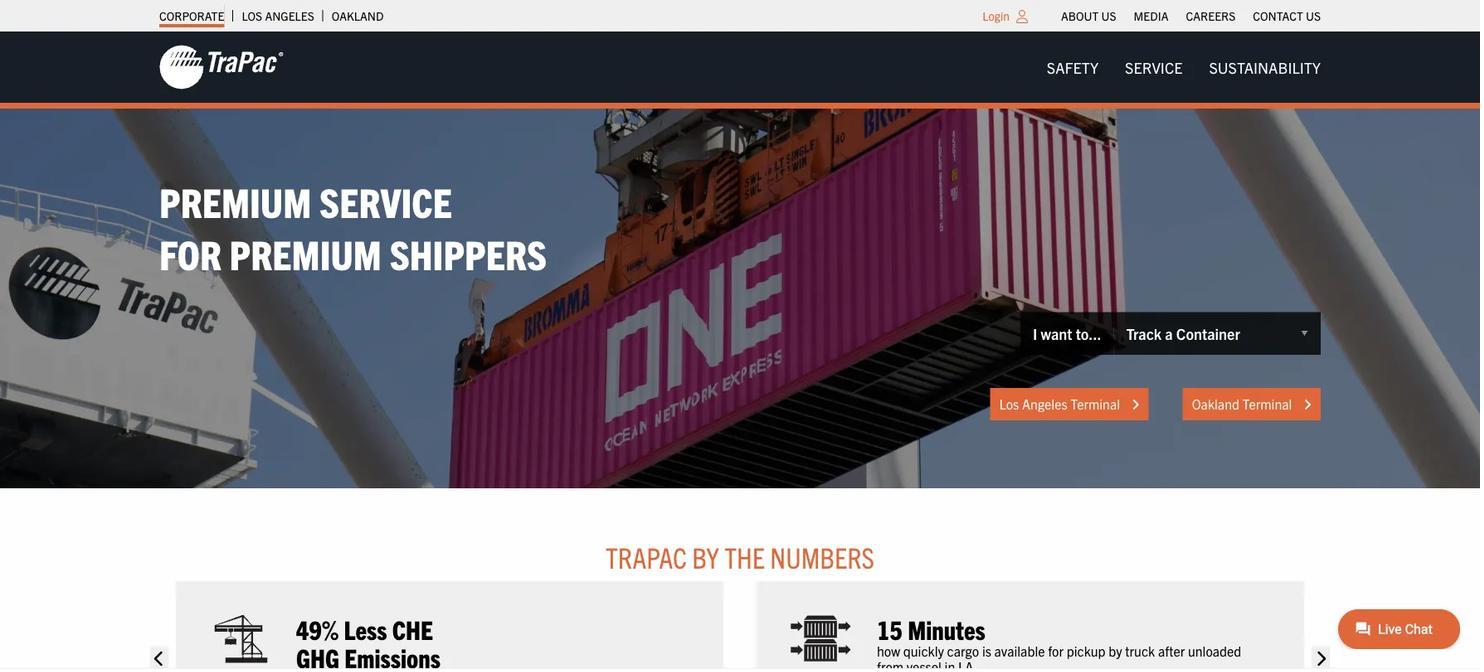 Task type: describe. For each thing, give the bounding box(es) containing it.
los angeles
[[242, 8, 314, 23]]

premium service for premium shippers
[[159, 176, 547, 278]]

los angeles terminal link
[[991, 389, 1149, 421]]

los for los angeles terminal
[[1000, 396, 1020, 413]]

trapac by the numbers
[[606, 539, 875, 575]]

solid image inside the oakland terminal link
[[1304, 398, 1312, 412]]

2 terminal from the left
[[1243, 396, 1293, 413]]

sustainability
[[1210, 58, 1321, 76]]

login link
[[983, 8, 1010, 23]]

by
[[1109, 643, 1123, 660]]

is
[[983, 643, 992, 660]]

1 terminal from the left
[[1071, 396, 1121, 413]]

by
[[692, 539, 720, 575]]

los angeles link
[[242, 4, 314, 27]]

49% less che
[[296, 613, 433, 645]]

1 horizontal spatial service
[[1126, 58, 1183, 76]]

safety
[[1047, 58, 1099, 76]]

trapac
[[606, 539, 687, 575]]

after
[[1159, 643, 1185, 660]]

che
[[392, 613, 433, 645]]

light image
[[1017, 10, 1028, 23]]

in
[[945, 659, 956, 670]]

truck
[[1126, 643, 1156, 660]]

service link
[[1112, 50, 1196, 84]]

careers link
[[1186, 4, 1236, 27]]

shippers
[[390, 228, 547, 278]]

0 vertical spatial premium
[[159, 176, 312, 226]]

oakland terminal
[[1193, 396, 1296, 413]]

minutes
[[908, 613, 986, 645]]

about us
[[1062, 8, 1117, 23]]

oakland for oakland
[[332, 8, 384, 23]]

less
[[344, 613, 387, 645]]

us for about us
[[1102, 8, 1117, 23]]

i want to...
[[1033, 325, 1102, 343]]

to...
[[1076, 325, 1102, 343]]

menu bar containing about us
[[1053, 4, 1330, 27]]

oakland for oakland terminal
[[1193, 396, 1240, 413]]

corporate image
[[159, 44, 284, 90]]



Task type: locate. For each thing, give the bounding box(es) containing it.
2 us from the left
[[1306, 8, 1321, 23]]

menu bar up service link
[[1053, 4, 1330, 27]]

15 minutes how quickly cargo is available for pickup by truck after unloaded from vessel in la
[[877, 613, 1242, 670]]

about
[[1062, 8, 1099, 23]]

49%
[[296, 613, 339, 645]]

media
[[1134, 8, 1169, 23]]

angeles inside 'los angeles' link
[[265, 8, 314, 23]]

angeles left the oakland link at top left
[[265, 8, 314, 23]]

media link
[[1134, 4, 1169, 27]]

0 vertical spatial menu bar
[[1053, 4, 1330, 27]]

the
[[725, 539, 765, 575]]

want
[[1041, 325, 1073, 343]]

available
[[995, 643, 1045, 660]]

for
[[159, 228, 222, 278]]

0 horizontal spatial us
[[1102, 8, 1117, 23]]

0 vertical spatial los
[[242, 8, 262, 23]]

0 vertical spatial service
[[1126, 58, 1183, 76]]

service
[[1126, 58, 1183, 76], [320, 176, 452, 226]]

1 horizontal spatial us
[[1306, 8, 1321, 23]]

solid image
[[1132, 398, 1140, 412]]

oakland terminal link
[[1183, 389, 1321, 421]]

unloaded
[[1189, 643, 1242, 660]]

oakland right 'los angeles' link
[[332, 8, 384, 23]]

login
[[983, 8, 1010, 23]]

how
[[877, 643, 901, 660]]

i
[[1033, 325, 1038, 343]]

menu bar
[[1053, 4, 1330, 27], [1034, 50, 1335, 84]]

corporate link
[[159, 4, 224, 27]]

1 horizontal spatial los
[[1000, 396, 1020, 413]]

about us link
[[1062, 4, 1117, 27]]

0 vertical spatial oakland
[[332, 8, 384, 23]]

pickup
[[1067, 643, 1106, 660]]

numbers
[[771, 539, 875, 575]]

from
[[877, 659, 904, 670]]

0 horizontal spatial service
[[320, 176, 452, 226]]

sustainability link
[[1196, 50, 1335, 84]]

1 vertical spatial oakland
[[1193, 396, 1240, 413]]

vessel
[[907, 659, 942, 670]]

menu bar containing safety
[[1034, 50, 1335, 84]]

us inside "link"
[[1306, 8, 1321, 23]]

quickly
[[904, 643, 945, 660]]

0 horizontal spatial los
[[242, 8, 262, 23]]

solid image
[[1304, 398, 1312, 412], [150, 647, 169, 670], [1312, 647, 1331, 670]]

0 horizontal spatial terminal
[[1071, 396, 1121, 413]]

los
[[242, 8, 262, 23], [1000, 396, 1020, 413]]

us right about
[[1102, 8, 1117, 23]]

1 horizontal spatial terminal
[[1243, 396, 1293, 413]]

1 vertical spatial service
[[320, 176, 452, 226]]

1 horizontal spatial angeles
[[1023, 396, 1068, 413]]

angeles
[[265, 8, 314, 23], [1023, 396, 1068, 413]]

la
[[959, 659, 974, 670]]

15
[[877, 613, 903, 645]]

us for contact us
[[1306, 8, 1321, 23]]

contact us link
[[1254, 4, 1321, 27]]

angeles inside los angeles terminal link
[[1023, 396, 1068, 413]]

los for los angeles
[[242, 8, 262, 23]]

angeles down i
[[1023, 396, 1068, 413]]

0 horizontal spatial oakland
[[332, 8, 384, 23]]

1 vertical spatial menu bar
[[1034, 50, 1335, 84]]

cargo
[[948, 643, 980, 660]]

los angeles terminal
[[1000, 396, 1124, 413]]

for
[[1048, 643, 1064, 660]]

oakland
[[332, 8, 384, 23], [1193, 396, 1240, 413]]

0 vertical spatial angeles
[[265, 8, 314, 23]]

1 horizontal spatial oakland
[[1193, 396, 1240, 413]]

1 vertical spatial los
[[1000, 396, 1020, 413]]

1 vertical spatial premium
[[230, 228, 382, 278]]

1 vertical spatial angeles
[[1023, 396, 1068, 413]]

service inside premium service for premium shippers
[[320, 176, 452, 226]]

oakland right solid image
[[1193, 396, 1240, 413]]

safety link
[[1034, 50, 1112, 84]]

menu bar down careers 'link'
[[1034, 50, 1335, 84]]

careers
[[1186, 8, 1236, 23]]

0 horizontal spatial angeles
[[265, 8, 314, 23]]

contact us
[[1254, 8, 1321, 23]]

corporate
[[159, 8, 224, 23]]

angeles for los angeles
[[265, 8, 314, 23]]

angeles for los angeles terminal
[[1023, 396, 1068, 413]]

us right contact
[[1306, 8, 1321, 23]]

premium
[[159, 176, 312, 226], [230, 228, 382, 278]]

oakland link
[[332, 4, 384, 27]]

us
[[1102, 8, 1117, 23], [1306, 8, 1321, 23]]

contact
[[1254, 8, 1304, 23]]

terminal
[[1071, 396, 1121, 413], [1243, 396, 1293, 413]]

1 us from the left
[[1102, 8, 1117, 23]]



Task type: vqa. For each thing, say whether or not it's contained in the screenshot.
'Terminal' within los angeles terminal link
yes



